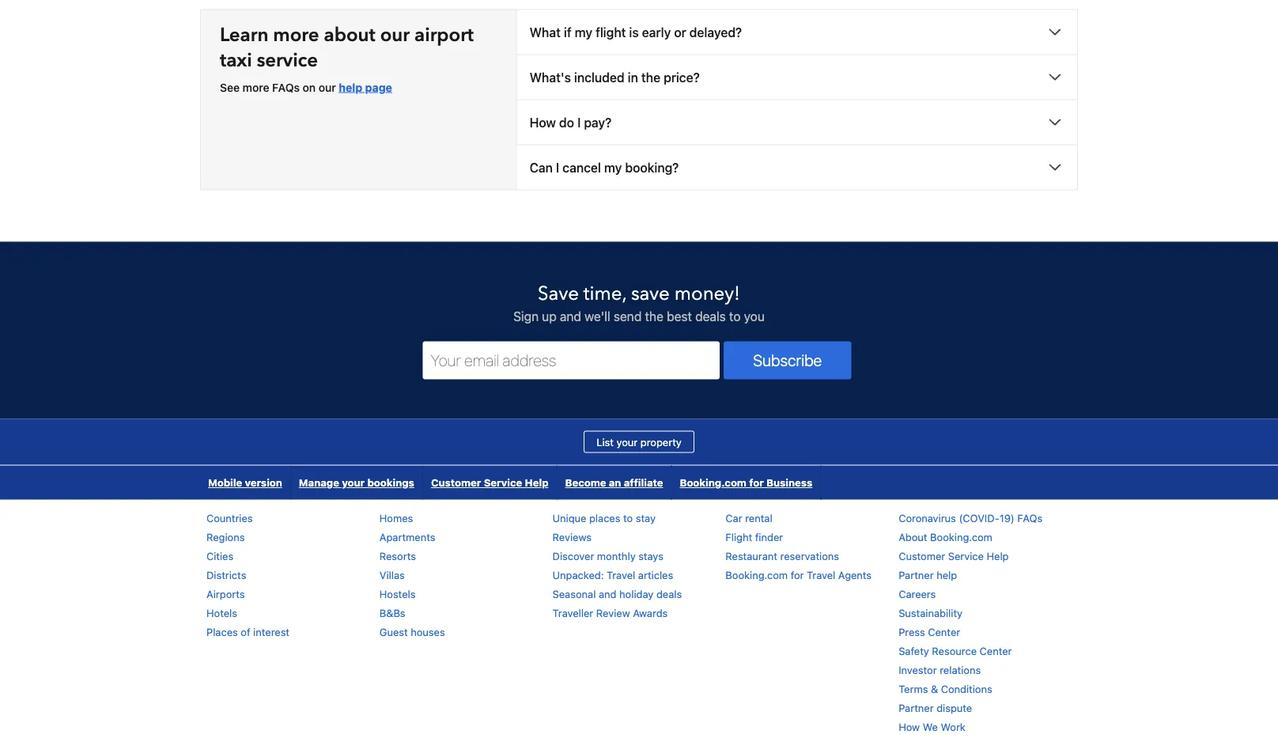 Task type: vqa. For each thing, say whether or not it's contained in the screenshot.
Is there a swimming pool? "Is"
no



Task type: describe. For each thing, give the bounding box(es) containing it.
on
[[303, 81, 316, 94]]

affiliate
[[624, 477, 663, 489]]

terms & conditions link
[[899, 683, 993, 695]]

manage your bookings
[[299, 477, 415, 489]]

restaurant
[[726, 550, 778, 562]]

coronavirus (covid-19) faqs link
[[899, 512, 1043, 524]]

page
[[365, 81, 392, 94]]

booking.com for travel agents link
[[726, 569, 872, 581]]

restaurant reservations link
[[726, 550, 840, 562]]

b&bs link
[[380, 607, 406, 619]]

sustainability link
[[899, 607, 963, 619]]

is
[[629, 25, 639, 40]]

airports link
[[207, 588, 245, 600]]

my inside the what if my flight is early or delayed? dropdown button
[[575, 25, 593, 40]]

version
[[245, 477, 282, 489]]

become an affiliate
[[565, 477, 663, 489]]

money!
[[675, 281, 741, 307]]

reservations
[[781, 550, 840, 562]]

we
[[923, 721, 938, 733]]

investor relations link
[[899, 664, 981, 676]]

0 vertical spatial customer
[[431, 477, 481, 489]]

careers link
[[899, 588, 936, 600]]

booking.com inside coronavirus (covid-19) faqs about booking.com customer service help partner help careers sustainability press center safety resource center investor relations terms & conditions partner dispute how we work
[[931, 531, 993, 543]]

review
[[596, 607, 630, 619]]

business
[[767, 477, 813, 489]]

2 partner from the top
[[899, 702, 934, 714]]

stays
[[639, 550, 664, 562]]

help page link
[[339, 81, 392, 94]]

for inside navigation
[[749, 477, 764, 489]]

districts
[[207, 569, 246, 581]]

sign
[[514, 309, 539, 324]]

places
[[207, 626, 238, 638]]

hotels link
[[207, 607, 237, 619]]

how inside dropdown button
[[530, 115, 556, 130]]

manage
[[299, 477, 339, 489]]

the inside dropdown button
[[642, 70, 661, 85]]

0 vertical spatial booking.com
[[680, 477, 747, 489]]

unique
[[553, 512, 587, 524]]

agents
[[839, 569, 872, 581]]

1 partner from the top
[[899, 569, 934, 581]]

early
[[642, 25, 671, 40]]

travel inside unique places to stay reviews discover monthly stays unpacked: travel articles seasonal and holiday deals traveller review awards
[[607, 569, 636, 581]]

customer inside coronavirus (covid-19) faqs about booking.com customer service help partner help careers sustainability press center safety resource center investor relations terms & conditions partner dispute how we work
[[899, 550, 946, 562]]

included
[[574, 70, 625, 85]]

partner dispute link
[[899, 702, 973, 714]]

traveller
[[553, 607, 594, 619]]

safety resource center link
[[899, 645, 1012, 657]]

&
[[931, 683, 939, 695]]

homes apartments resorts villas hostels b&bs guest houses
[[380, 512, 445, 638]]

0 horizontal spatial our
[[319, 81, 336, 94]]

0 vertical spatial our
[[380, 22, 410, 49]]

traveller review awards link
[[553, 607, 668, 619]]

resource
[[932, 645, 977, 657]]

1 horizontal spatial center
[[980, 645, 1012, 657]]

faqs inside coronavirus (covid-19) faqs about booking.com customer service help partner help careers sustainability press center safety resource center investor relations terms & conditions partner dispute how we work
[[1018, 512, 1043, 524]]

cities link
[[207, 550, 234, 562]]

flight
[[726, 531, 753, 543]]

customer service help link for partner help
[[899, 550, 1009, 562]]

apartments
[[380, 531, 436, 543]]

awards
[[633, 607, 668, 619]]

1 horizontal spatial more
[[273, 22, 319, 49]]

partner help link
[[899, 569, 958, 581]]

unique places to stay link
[[553, 512, 656, 524]]

to inside unique places to stay reviews discover monthly stays unpacked: travel articles seasonal and holiday deals traveller review awards
[[624, 512, 633, 524]]

customer service help
[[431, 477, 549, 489]]

work
[[941, 721, 966, 733]]

time,
[[584, 281, 627, 307]]

help inside navigation
[[525, 477, 549, 489]]

cities
[[207, 550, 234, 562]]

0 horizontal spatial center
[[928, 626, 961, 638]]

seasonal and holiday deals link
[[553, 588, 682, 600]]

can i cancel my booking? button
[[517, 145, 1078, 190]]

(covid-
[[959, 512, 1000, 524]]

car
[[726, 512, 743, 524]]

list
[[597, 436, 614, 448]]

booking?
[[625, 160, 679, 175]]

unpacked: travel articles link
[[553, 569, 674, 581]]

the inside save time, save money! sign up and we'll send the best deals to you
[[645, 309, 664, 324]]

flight
[[596, 25, 626, 40]]

airports
[[207, 588, 245, 600]]

investor
[[899, 664, 937, 676]]

price?
[[664, 70, 700, 85]]

homes
[[380, 512, 413, 524]]

hostels
[[380, 588, 416, 600]]

1 vertical spatial more
[[243, 81, 269, 94]]

help inside coronavirus (covid-19) faqs about booking.com customer service help partner help careers sustainability press center safety resource center investor relations terms & conditions partner dispute how we work
[[987, 550, 1009, 562]]

my inside can i cancel my booking? dropdown button
[[604, 160, 622, 175]]

places
[[589, 512, 621, 524]]

b&bs
[[380, 607, 406, 619]]

an
[[609, 477, 621, 489]]

countries
[[207, 512, 253, 524]]

finder
[[755, 531, 783, 543]]



Task type: locate. For each thing, give the bounding box(es) containing it.
0 horizontal spatial and
[[560, 309, 582, 324]]

2 travel from the left
[[807, 569, 836, 581]]

faqs inside learn more about our airport taxi service see more faqs on our help page
[[272, 81, 300, 94]]

our
[[380, 22, 410, 49], [319, 81, 336, 94]]

save time, save money! footer
[[0, 241, 1279, 742]]

1 vertical spatial help
[[937, 569, 958, 581]]

1 horizontal spatial deals
[[696, 309, 726, 324]]

reviews
[[553, 531, 592, 543]]

center up relations
[[980, 645, 1012, 657]]

hotels
[[207, 607, 237, 619]]

0 vertical spatial your
[[617, 436, 638, 448]]

guest houses link
[[380, 626, 445, 638]]

how left we
[[899, 721, 920, 733]]

booking.com inside car rental flight finder restaurant reservations booking.com for travel agents
[[726, 569, 788, 581]]

customer up partner help 'link'
[[899, 550, 946, 562]]

your for list
[[617, 436, 638, 448]]

your right the list
[[617, 436, 638, 448]]

pay?
[[584, 115, 612, 130]]

1 vertical spatial booking.com
[[931, 531, 993, 543]]

help left become
[[525, 477, 549, 489]]

1 vertical spatial your
[[342, 477, 365, 489]]

and right up on the left of page
[[560, 309, 582, 324]]

the right in
[[642, 70, 661, 85]]

careers
[[899, 588, 936, 600]]

and
[[560, 309, 582, 324], [599, 588, 617, 600]]

for left business
[[749, 477, 764, 489]]

for
[[749, 477, 764, 489], [791, 569, 804, 581]]

Your email address email field
[[423, 342, 720, 380]]

about
[[324, 22, 376, 49]]

reviews link
[[553, 531, 592, 543]]

car rental flight finder restaurant reservations booking.com for travel agents
[[726, 512, 872, 581]]

1 vertical spatial faqs
[[1018, 512, 1043, 524]]

coronavirus
[[899, 512, 957, 524]]

1 horizontal spatial customer
[[899, 550, 946, 562]]

cancel
[[563, 160, 601, 175]]

mobile version link
[[200, 466, 290, 500]]

discover
[[553, 550, 594, 562]]

i right can
[[556, 160, 560, 175]]

up
[[542, 309, 557, 324]]

help down 19)
[[987, 550, 1009, 562]]

navigation inside save time, save money! footer
[[200, 466, 822, 500]]

to
[[729, 309, 741, 324], [624, 512, 633, 524]]

0 horizontal spatial my
[[575, 25, 593, 40]]

your right manage
[[342, 477, 365, 489]]

our right on
[[319, 81, 336, 94]]

do
[[559, 115, 574, 130]]

1 vertical spatial for
[[791, 569, 804, 581]]

guest
[[380, 626, 408, 638]]

what's included in the price? button
[[517, 55, 1078, 100]]

booking.com for business
[[680, 477, 813, 489]]

0 horizontal spatial customer service help link
[[423, 466, 557, 500]]

learn more about our airport taxi service see more faqs on our help page
[[220, 22, 474, 94]]

save
[[631, 281, 670, 307]]

for inside car rental flight finder restaurant reservations booking.com for travel agents
[[791, 569, 804, 581]]

send
[[614, 309, 642, 324]]

to left the you
[[729, 309, 741, 324]]

monthly
[[597, 550, 636, 562]]

to inside save time, save money! sign up and we'll send the best deals to you
[[729, 309, 741, 324]]

0 vertical spatial center
[[928, 626, 961, 638]]

0 horizontal spatial how
[[530, 115, 556, 130]]

terms
[[899, 683, 928, 695]]

0 vertical spatial i
[[578, 115, 581, 130]]

faqs
[[272, 81, 300, 94], [1018, 512, 1043, 524]]

help inside learn more about our airport taxi service see more faqs on our help page
[[339, 81, 363, 94]]

faqs left on
[[272, 81, 300, 94]]

1 vertical spatial and
[[599, 588, 617, 600]]

0 horizontal spatial deals
[[657, 588, 682, 600]]

mobile version
[[208, 477, 282, 489]]

and up "traveller review awards" link
[[599, 588, 617, 600]]

what if my flight is early or delayed?
[[530, 25, 742, 40]]

save
[[538, 281, 579, 307]]

1 travel from the left
[[607, 569, 636, 581]]

property
[[641, 436, 682, 448]]

2 vertical spatial booking.com
[[726, 569, 788, 581]]

the down save
[[645, 309, 664, 324]]

1 horizontal spatial travel
[[807, 569, 836, 581]]

bookings
[[368, 477, 415, 489]]

help left page at the top of page
[[339, 81, 363, 94]]

1 horizontal spatial how
[[899, 721, 920, 733]]

0 vertical spatial deals
[[696, 309, 726, 324]]

houses
[[411, 626, 445, 638]]

service inside navigation
[[484, 477, 522, 489]]

press
[[899, 626, 926, 638]]

0 vertical spatial for
[[749, 477, 764, 489]]

unpacked:
[[553, 569, 604, 581]]

what's
[[530, 70, 571, 85]]

0 horizontal spatial help
[[339, 81, 363, 94]]

for down reservations
[[791, 569, 804, 581]]

our right about
[[380, 22, 410, 49]]

0 horizontal spatial help
[[525, 477, 549, 489]]

help inside coronavirus (covid-19) faqs about booking.com customer service help partner help careers sustainability press center safety resource center investor relations terms & conditions partner dispute how we work
[[937, 569, 958, 581]]

about
[[899, 531, 928, 543]]

how
[[530, 115, 556, 130], [899, 721, 920, 733]]

deals inside save time, save money! sign up and we'll send the best deals to you
[[696, 309, 726, 324]]

0 vertical spatial faqs
[[272, 81, 300, 94]]

1 horizontal spatial help
[[987, 550, 1009, 562]]

19)
[[1000, 512, 1015, 524]]

homes link
[[380, 512, 413, 524]]

1 vertical spatial service
[[949, 550, 984, 562]]

0 horizontal spatial customer
[[431, 477, 481, 489]]

unique places to stay reviews discover monthly stays unpacked: travel articles seasonal and holiday deals traveller review awards
[[553, 512, 682, 619]]

how do i pay?
[[530, 115, 612, 130]]

countries link
[[207, 512, 253, 524]]

travel up seasonal and holiday deals link at the bottom of the page
[[607, 569, 636, 581]]

seasonal
[[553, 588, 596, 600]]

articles
[[638, 569, 674, 581]]

regions link
[[207, 531, 245, 543]]

customer
[[431, 477, 481, 489], [899, 550, 946, 562]]

how do i pay? button
[[517, 100, 1078, 145]]

booking.com down the restaurant
[[726, 569, 788, 581]]

resorts link
[[380, 550, 416, 562]]

0 vertical spatial service
[[484, 477, 522, 489]]

and inside save time, save money! sign up and we'll send the best deals to you
[[560, 309, 582, 324]]

list your property link
[[584, 431, 695, 453]]

0 vertical spatial help
[[339, 81, 363, 94]]

your inside "list your property" link
[[617, 436, 638, 448]]

partner down terms
[[899, 702, 934, 714]]

save time, save money! sign up and we'll send the best deals to you
[[514, 281, 765, 324]]

villas
[[380, 569, 405, 581]]

flight finder link
[[726, 531, 783, 543]]

1 horizontal spatial to
[[729, 309, 741, 324]]

of
[[241, 626, 250, 638]]

rental
[[745, 512, 773, 524]]

countries regions cities districts airports hotels places of interest
[[207, 512, 290, 638]]

0 horizontal spatial more
[[243, 81, 269, 94]]

0 vertical spatial how
[[530, 115, 556, 130]]

and inside unique places to stay reviews discover monthly stays unpacked: travel articles seasonal and holiday deals traveller review awards
[[599, 588, 617, 600]]

0 vertical spatial my
[[575, 25, 593, 40]]

subscribe
[[753, 351, 822, 370]]

0 horizontal spatial to
[[624, 512, 633, 524]]

0 vertical spatial to
[[729, 309, 741, 324]]

we'll
[[585, 309, 611, 324]]

you
[[744, 309, 765, 324]]

what
[[530, 25, 561, 40]]

interest
[[253, 626, 290, 638]]

1 vertical spatial partner
[[899, 702, 934, 714]]

booking.com down the coronavirus (covid-19) faqs link
[[931, 531, 993, 543]]

0 horizontal spatial faqs
[[272, 81, 300, 94]]

1 vertical spatial customer
[[899, 550, 946, 562]]

1 horizontal spatial i
[[578, 115, 581, 130]]

i
[[578, 115, 581, 130], [556, 160, 560, 175]]

1 vertical spatial i
[[556, 160, 560, 175]]

deals inside unique places to stay reviews discover monthly stays unpacked: travel articles seasonal and holiday deals traveller review awards
[[657, 588, 682, 600]]

partner
[[899, 569, 934, 581], [899, 702, 934, 714]]

1 horizontal spatial customer service help link
[[899, 550, 1009, 562]]

1 horizontal spatial help
[[937, 569, 958, 581]]

apartments link
[[380, 531, 436, 543]]

learn
[[220, 22, 269, 49]]

service inside coronavirus (covid-19) faqs about booking.com customer service help partner help careers sustainability press center safety resource center investor relations terms & conditions partner dispute how we work
[[949, 550, 984, 562]]

1 vertical spatial center
[[980, 645, 1012, 657]]

more
[[273, 22, 319, 49], [243, 81, 269, 94]]

your inside manage your bookings link
[[342, 477, 365, 489]]

0 horizontal spatial for
[[749, 477, 764, 489]]

travel inside car rental flight finder restaurant reservations booking.com for travel agents
[[807, 569, 836, 581]]

deals down articles
[[657, 588, 682, 600]]

0 vertical spatial and
[[560, 309, 582, 324]]

help
[[339, 81, 363, 94], [937, 569, 958, 581]]

or
[[674, 25, 687, 40]]

1 vertical spatial my
[[604, 160, 622, 175]]

1 vertical spatial to
[[624, 512, 633, 524]]

how left do
[[530, 115, 556, 130]]

0 horizontal spatial i
[[556, 160, 560, 175]]

my right cancel
[[604, 160, 622, 175]]

1 horizontal spatial for
[[791, 569, 804, 581]]

my right 'if'
[[575, 25, 593, 40]]

1 horizontal spatial our
[[380, 22, 410, 49]]

faqs right 19)
[[1018, 512, 1043, 524]]

center up resource
[[928, 626, 961, 638]]

conditions
[[941, 683, 993, 695]]

dispute
[[937, 702, 973, 714]]

0 horizontal spatial service
[[484, 477, 522, 489]]

resorts
[[380, 550, 416, 562]]

help down about booking.com link
[[937, 569, 958, 581]]

1 vertical spatial deals
[[657, 588, 682, 600]]

what's included in the price?
[[530, 70, 700, 85]]

partner up careers link
[[899, 569, 934, 581]]

0 vertical spatial the
[[642, 70, 661, 85]]

0 horizontal spatial travel
[[607, 569, 636, 581]]

to left stay
[[624, 512, 633, 524]]

more right see
[[243, 81, 269, 94]]

0 vertical spatial customer service help link
[[423, 466, 557, 500]]

1 vertical spatial help
[[987, 550, 1009, 562]]

0 vertical spatial partner
[[899, 569, 934, 581]]

how inside coronavirus (covid-19) faqs about booking.com customer service help partner help careers sustainability press center safety resource center investor relations terms & conditions partner dispute how we work
[[899, 721, 920, 733]]

0 vertical spatial more
[[273, 22, 319, 49]]

navigation
[[200, 466, 822, 500]]

customer service help link for become an affiliate
[[423, 466, 557, 500]]

can i cancel my booking?
[[530, 160, 679, 175]]

safety
[[899, 645, 930, 657]]

i right do
[[578, 115, 581, 130]]

sustainability
[[899, 607, 963, 619]]

navigation containing mobile version
[[200, 466, 822, 500]]

1 horizontal spatial my
[[604, 160, 622, 175]]

become
[[565, 477, 606, 489]]

become an affiliate link
[[557, 466, 671, 500]]

1 horizontal spatial faqs
[[1018, 512, 1043, 524]]

1 horizontal spatial your
[[617, 436, 638, 448]]

1 vertical spatial our
[[319, 81, 336, 94]]

coronavirus (covid-19) faqs about booking.com customer service help partner help careers sustainability press center safety resource center investor relations terms & conditions partner dispute how we work
[[899, 512, 1043, 733]]

1 vertical spatial customer service help link
[[899, 550, 1009, 562]]

booking.com up car
[[680, 477, 747, 489]]

1 horizontal spatial service
[[949, 550, 984, 562]]

1 vertical spatial how
[[899, 721, 920, 733]]

your for manage
[[342, 477, 365, 489]]

1 horizontal spatial and
[[599, 588, 617, 600]]

customer right bookings
[[431, 477, 481, 489]]

0 vertical spatial help
[[525, 477, 549, 489]]

0 horizontal spatial your
[[342, 477, 365, 489]]

more right learn
[[273, 22, 319, 49]]

1 vertical spatial the
[[645, 309, 664, 324]]

deals down money!
[[696, 309, 726, 324]]

travel down reservations
[[807, 569, 836, 581]]



